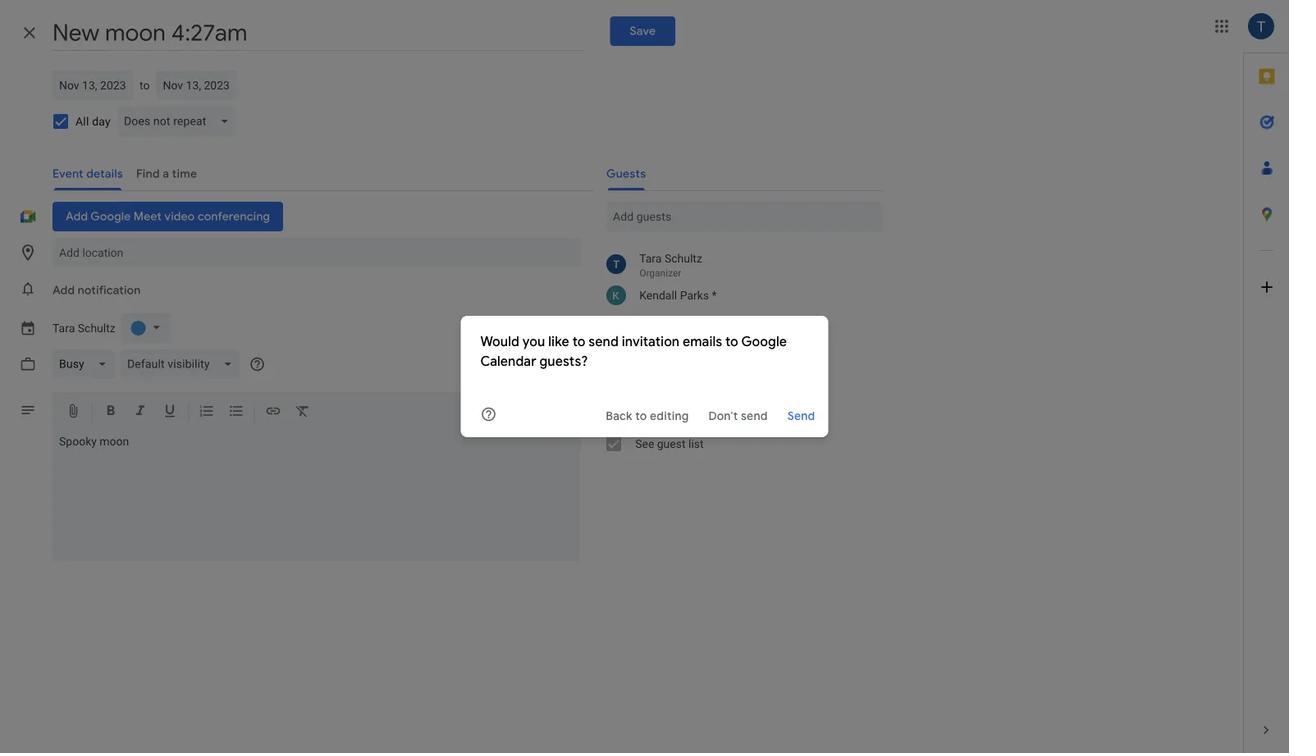 Task type: describe. For each thing, give the bounding box(es) containing it.
like
[[548, 334, 569, 350]]

tara for tara schultz
[[53, 321, 75, 335]]

formatting options toolbar
[[53, 392, 580, 432]]

tara schultz organizer
[[639, 251, 702, 279]]

you
[[522, 334, 545, 350]]

schultz for tara schultz
[[78, 321, 115, 335]]

all
[[75, 114, 89, 128]]

invite
[[635, 412, 663, 426]]

don't send button
[[702, 401, 774, 431]]

tara schultz
[[53, 321, 115, 335]]

guests invited to this event. tree
[[593, 248, 882, 309]]

bulleted list image
[[228, 403, 245, 422]]

back to editing
[[606, 409, 689, 423]]

schultz for tara schultz organizer
[[665, 251, 702, 265]]

add notification button
[[46, 276, 147, 305]]

to inside button
[[635, 409, 647, 423]]

calendar inside would you like to send invitation emails to google calendar guests?
[[480, 353, 536, 370]]

invitation
[[622, 334, 680, 350]]

notification
[[78, 283, 141, 298]]

send inside would you like to send invitation emails to google calendar guests?
[[589, 334, 619, 350]]

don't send
[[709, 409, 768, 423]]

back
[[606, 409, 632, 423]]

all day
[[75, 114, 111, 128]]

guest
[[657, 437, 686, 450]]

emails
[[683, 334, 722, 350]]

don't
[[709, 409, 738, 423]]

be
[[701, 323, 713, 337]]

bold image
[[103, 403, 119, 422]]

calendar cannot be shown
[[614, 323, 750, 337]]

organizer
[[639, 267, 681, 279]]

Title text field
[[53, 15, 584, 51]]

moon
[[100, 435, 129, 448]]

Description text field
[[53, 435, 580, 558]]

add
[[53, 283, 75, 298]]



Task type: locate. For each thing, give the bounding box(es) containing it.
schultz inside tara schultz organizer
[[665, 251, 702, 265]]

cannot
[[663, 323, 698, 337]]

tara up organizer
[[639, 251, 662, 265]]

send inside don't send button
[[741, 409, 768, 423]]

spooky moon
[[59, 435, 129, 448]]

would you like to send invitation emails to google calendar guests? dialog
[[461, 316, 828, 437]]

save button
[[610, 16, 676, 46]]

would you like to send invitation emails to google calendar guests? heading
[[480, 332, 809, 372]]

insert link image
[[265, 403, 281, 422]]

tara inside tara schultz organizer
[[639, 251, 662, 265]]

send right don't
[[741, 409, 768, 423]]

list
[[688, 437, 704, 450]]

0 vertical spatial schultz
[[665, 251, 702, 265]]

calendar
[[614, 323, 660, 337], [480, 353, 536, 370]]

schultz down add notification button
[[78, 321, 115, 335]]

calendar down kendall
[[614, 323, 660, 337]]

guests?
[[540, 353, 588, 370]]

0 horizontal spatial send
[[589, 334, 619, 350]]

remove formatting image
[[295, 403, 311, 422]]

italic image
[[132, 403, 149, 422]]

others
[[666, 412, 698, 426]]

send right like
[[589, 334, 619, 350]]

1 horizontal spatial schultz
[[665, 251, 702, 265]]

day
[[92, 114, 111, 128]]

see guest list
[[635, 437, 704, 450]]

add notification
[[53, 283, 141, 298]]

would
[[480, 334, 519, 350]]

send
[[589, 334, 619, 350], [741, 409, 768, 423]]

tara schultz, organizer tree item
[[593, 248, 882, 282]]

tara
[[639, 251, 662, 265], [53, 321, 75, 335]]

back to editing button
[[599, 401, 695, 431]]

kendall
[[639, 288, 677, 302]]

1 vertical spatial schultz
[[78, 321, 115, 335]]

send button
[[781, 401, 822, 431]]

tab list
[[1244, 53, 1289, 707]]

schultz
[[665, 251, 702, 265], [78, 321, 115, 335]]

1 vertical spatial send
[[741, 409, 768, 423]]

0 horizontal spatial tara
[[53, 321, 75, 335]]

send
[[787, 409, 815, 423]]

1 vertical spatial calendar
[[480, 353, 536, 370]]

numbered list image
[[199, 403, 215, 422]]

1 horizontal spatial calendar
[[614, 323, 660, 337]]

*
[[712, 288, 717, 302]]

1 vertical spatial tara
[[53, 321, 75, 335]]

kendall parks tree item
[[593, 282, 882, 309]]

invite others
[[635, 412, 698, 426]]

google
[[741, 334, 787, 350]]

tara down add
[[53, 321, 75, 335]]

would you like to send invitation emails to google calendar guests?
[[480, 334, 787, 370]]

schultz up organizer
[[665, 251, 702, 265]]

editing
[[650, 409, 689, 423]]

0 vertical spatial tara
[[639, 251, 662, 265]]

to
[[139, 78, 150, 92], [572, 334, 585, 350], [725, 334, 738, 350], [635, 409, 647, 423]]

spooky
[[59, 435, 97, 448]]

0 horizontal spatial schultz
[[78, 321, 115, 335]]

0 vertical spatial calendar
[[614, 323, 660, 337]]

shown
[[716, 323, 750, 337]]

underline image
[[162, 403, 178, 422]]

tara for tara schultz organizer
[[639, 251, 662, 265]]

calendar down would
[[480, 353, 536, 370]]

0 vertical spatial send
[[589, 334, 619, 350]]

kendall parks *
[[639, 288, 717, 302]]

0 horizontal spatial calendar
[[480, 353, 536, 370]]

1 horizontal spatial tara
[[639, 251, 662, 265]]

see
[[635, 437, 654, 450]]

parks
[[680, 288, 709, 302]]

save
[[630, 24, 656, 39]]

1 horizontal spatial send
[[741, 409, 768, 423]]



Task type: vqa. For each thing, say whether or not it's contained in the screenshot.
the topmost 'Holidays'
no



